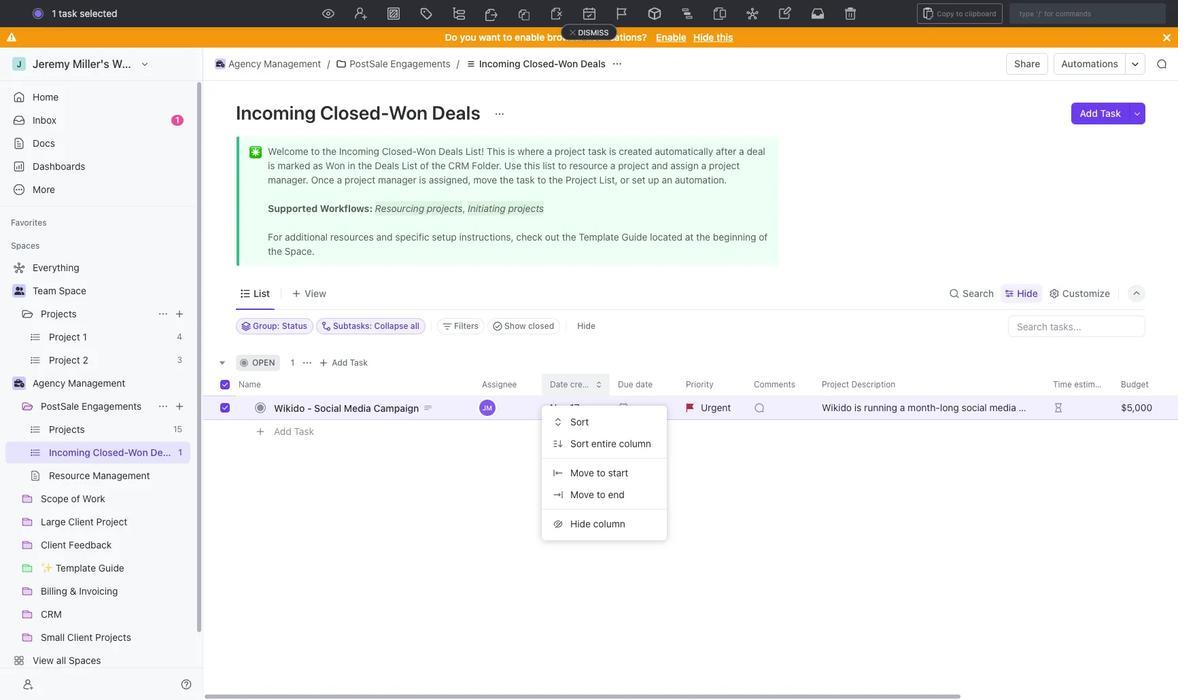 Task type: locate. For each thing, give the bounding box(es) containing it.
to left 'start'
[[597, 467, 606, 479]]

0 horizontal spatial add
[[274, 426, 292, 437]]

1 horizontal spatial postsale engagements
[[350, 58, 451, 69]]

0 vertical spatial agency
[[229, 58, 261, 69]]

incoming closed-won deals
[[479, 58, 606, 69], [236, 101, 485, 124]]

to for move to start
[[597, 467, 606, 479]]

1 inside sidebar navigation
[[176, 115, 180, 125]]

0 vertical spatial business time image
[[216, 61, 225, 67]]

postsale engagements inside tree
[[41, 401, 142, 412]]

⌘k
[[721, 7, 736, 19]]

0 horizontal spatial postsale
[[41, 401, 79, 412]]

add task button
[[1072, 103, 1130, 124], [316, 355, 373, 371], [268, 424, 320, 440]]

column
[[619, 438, 651, 450], [593, 518, 626, 530]]

tree containing team space
[[5, 257, 190, 695]]

1 horizontal spatial won
[[558, 58, 578, 69]]

-
[[307, 402, 312, 414]]

1 vertical spatial task
[[350, 358, 368, 368]]

1 horizontal spatial incoming
[[479, 58, 521, 69]]

1 vertical spatial management
[[68, 377, 125, 389]]

0 vertical spatial sort
[[571, 416, 589, 428]]

agency management inside tree
[[33, 377, 125, 389]]

to right want
[[503, 31, 512, 43]]

0 vertical spatial add
[[1080, 107, 1098, 119]]

0 horizontal spatial agency
[[33, 377, 65, 389]]

team space
[[33, 285, 86, 297]]

1 horizontal spatial business time image
[[216, 61, 225, 67]]

1 horizontal spatial agency management link
[[212, 56, 325, 72]]

0 horizontal spatial agency management link
[[33, 373, 188, 394]]

1 horizontal spatial management
[[264, 58, 321, 69]]

1 horizontal spatial add
[[332, 358, 348, 368]]

1 vertical spatial postsale engagements
[[41, 401, 142, 412]]

media
[[344, 402, 371, 414]]

0 vertical spatial postsale
[[350, 58, 388, 69]]

add task
[[1080, 107, 1121, 119], [332, 358, 368, 368], [274, 426, 314, 437]]

add task down wikido
[[274, 426, 314, 437]]

0 vertical spatial task
[[1101, 107, 1121, 119]]

1 vertical spatial to
[[597, 467, 606, 479]]

1 vertical spatial postsale
[[41, 401, 79, 412]]

1 vertical spatial agency management
[[33, 377, 125, 389]]

add task down automations button
[[1080, 107, 1121, 119]]

open
[[252, 358, 275, 368]]

2 sort from the top
[[571, 438, 589, 450]]

share
[[1015, 58, 1041, 69]]

sort
[[571, 416, 589, 428], [571, 438, 589, 450]]

hide down move to end at bottom
[[571, 518, 591, 530]]

projects
[[41, 308, 77, 320]]

1 sort from the top
[[571, 416, 589, 428]]

browser
[[547, 31, 584, 43]]

end
[[608, 489, 625, 501]]

agency inside sidebar navigation
[[33, 377, 65, 389]]

to left end
[[597, 489, 606, 501]]

2 vertical spatial 1
[[291, 358, 295, 368]]

hide right search
[[1018, 287, 1038, 299]]

0 vertical spatial move
[[571, 467, 594, 479]]

1 vertical spatial postsale engagements link
[[41, 396, 152, 418]]

0 vertical spatial postsale engagements
[[350, 58, 451, 69]]

team
[[33, 285, 56, 297]]

postsale engagements link inside tree
[[41, 396, 152, 418]]

0 horizontal spatial task
[[294, 426, 314, 437]]

hide up created
[[578, 321, 596, 331]]

1 horizontal spatial agency
[[229, 58, 261, 69]]

hide inside hide button
[[578, 321, 596, 331]]

1 vertical spatial add task
[[332, 358, 368, 368]]

move for move to end
[[571, 489, 594, 501]]

/
[[327, 58, 330, 69], [457, 58, 460, 69]]

1
[[52, 7, 56, 19], [176, 115, 180, 125], [291, 358, 295, 368]]

1 vertical spatial add
[[332, 358, 348, 368]]

postsale engagements
[[350, 58, 451, 69], [41, 401, 142, 412]]

1 horizontal spatial 1
[[176, 115, 180, 125]]

0 horizontal spatial 1
[[52, 7, 56, 19]]

hide inside hide dropdown button
[[1018, 287, 1038, 299]]

0 horizontal spatial won
[[389, 101, 428, 124]]

1 horizontal spatial engagements
[[391, 58, 451, 69]]

tree
[[5, 257, 190, 695]]

2 vertical spatial add task button
[[268, 424, 320, 440]]

1 vertical spatial closed-
[[320, 101, 389, 124]]

column right entire
[[619, 438, 651, 450]]

move
[[571, 467, 594, 479], [571, 489, 594, 501]]

agency management
[[229, 58, 321, 69], [33, 377, 125, 389]]

social
[[314, 402, 341, 414]]

add down automations button
[[1080, 107, 1098, 119]]

0 horizontal spatial engagements
[[82, 401, 142, 412]]

favorites button
[[5, 215, 52, 231]]

add task button down automations button
[[1072, 103, 1130, 124]]

task
[[1101, 107, 1121, 119], [350, 358, 368, 368], [294, 426, 314, 437]]

1 vertical spatial agency management link
[[33, 373, 188, 394]]

incoming closed-won deals link
[[462, 56, 609, 72]]

engagements
[[391, 58, 451, 69], [82, 401, 142, 412]]

deals
[[581, 58, 606, 69], [432, 101, 481, 124]]

hide inside hide column "button"
[[571, 518, 591, 530]]

postsale engagements link
[[333, 56, 454, 72], [41, 396, 152, 418]]

date created
[[550, 379, 600, 390]]

1 vertical spatial move
[[571, 489, 594, 501]]

move down move to start
[[571, 489, 594, 501]]

add
[[1080, 107, 1098, 119], [332, 358, 348, 368], [274, 426, 292, 437]]

0 horizontal spatial agency management
[[33, 377, 125, 389]]

sidebar navigation
[[0, 48, 203, 700]]

0 horizontal spatial add task
[[274, 426, 314, 437]]

0 horizontal spatial incoming
[[236, 101, 316, 124]]

2 horizontal spatial add
[[1080, 107, 1098, 119]]

this
[[717, 31, 733, 43]]

won
[[558, 58, 578, 69], [389, 101, 428, 124]]

sort up sort entire column "button"
[[571, 416, 589, 428]]

enable
[[515, 31, 545, 43]]

to
[[503, 31, 512, 43], [597, 467, 606, 479], [597, 489, 606, 501]]

1 horizontal spatial postsale engagements link
[[333, 56, 454, 72]]

business time image inside agency management link
[[216, 61, 225, 67]]

agency management link
[[212, 56, 325, 72], [33, 373, 188, 394]]

0 vertical spatial column
[[619, 438, 651, 450]]

sort for sort entire column
[[571, 438, 589, 450]]

2 / from the left
[[457, 58, 460, 69]]

enable
[[656, 31, 687, 43]]

2 horizontal spatial 1
[[291, 358, 295, 368]]

engagements inside sidebar navigation
[[82, 401, 142, 412]]

1 vertical spatial 1
[[176, 115, 180, 125]]

0 vertical spatial add task
[[1080, 107, 1121, 119]]

0 vertical spatial incoming closed-won deals
[[479, 58, 606, 69]]

sort inside "button"
[[571, 438, 589, 450]]

0 horizontal spatial postsale engagements link
[[41, 396, 152, 418]]

0 vertical spatial incoming
[[479, 58, 521, 69]]

add up wikido - social media campaign
[[332, 358, 348, 368]]

docs
[[33, 137, 55, 149]]

1 vertical spatial engagements
[[82, 401, 142, 412]]

postsale
[[350, 58, 388, 69], [41, 401, 79, 412]]

2 vertical spatial to
[[597, 489, 606, 501]]

column down the move to end button
[[593, 518, 626, 530]]

add down wikido
[[274, 426, 292, 437]]

1 move from the top
[[571, 467, 594, 479]]

1 vertical spatial agency
[[33, 377, 65, 389]]

do
[[445, 31, 458, 43]]

1 horizontal spatial deals
[[581, 58, 606, 69]]

agency
[[229, 58, 261, 69], [33, 377, 65, 389]]

0 vertical spatial 1
[[52, 7, 56, 19]]

1 vertical spatial sort
[[571, 438, 589, 450]]

1 / from the left
[[327, 58, 330, 69]]

business time image
[[216, 61, 225, 67], [14, 379, 24, 388]]

1 vertical spatial won
[[389, 101, 428, 124]]

1 vertical spatial incoming
[[236, 101, 316, 124]]

hide
[[694, 31, 714, 43], [1018, 287, 1038, 299], [578, 321, 596, 331], [571, 518, 591, 530]]

add task button down wikido
[[268, 424, 320, 440]]

move up move to end at bottom
[[571, 467, 594, 479]]

1 horizontal spatial agency management
[[229, 58, 321, 69]]

home link
[[5, 86, 190, 108]]

move to end
[[571, 489, 625, 501]]

task down -
[[294, 426, 314, 437]]

0 vertical spatial management
[[264, 58, 321, 69]]

share button
[[1007, 53, 1049, 75]]

add task button up wikido - social media campaign
[[316, 355, 373, 371]]

0 vertical spatial to
[[503, 31, 512, 43]]

1 vertical spatial business time image
[[14, 379, 24, 388]]

0 vertical spatial closed-
[[523, 58, 558, 69]]

1 horizontal spatial /
[[457, 58, 460, 69]]

sort entire column
[[571, 438, 651, 450]]

2 move from the top
[[571, 489, 594, 501]]

management
[[264, 58, 321, 69], [68, 377, 125, 389]]

2 vertical spatial add task
[[274, 426, 314, 437]]

incoming
[[479, 58, 521, 69], [236, 101, 316, 124]]

0 vertical spatial engagements
[[391, 58, 451, 69]]

sort left entire
[[571, 438, 589, 450]]

new
[[1082, 7, 1102, 19]]

hide left this at the top right of the page
[[694, 31, 714, 43]]

task down automations button
[[1101, 107, 1121, 119]]

0 horizontal spatial deals
[[432, 101, 481, 124]]

2 horizontal spatial add task
[[1080, 107, 1121, 119]]

0 vertical spatial postsale engagements link
[[333, 56, 454, 72]]

1 horizontal spatial add task
[[332, 358, 368, 368]]

sort inside button
[[571, 416, 589, 428]]

move to start button
[[547, 462, 662, 484]]

task up media
[[350, 358, 368, 368]]

0 horizontal spatial management
[[68, 377, 125, 389]]

0 vertical spatial deals
[[581, 58, 606, 69]]

0 horizontal spatial /
[[327, 58, 330, 69]]

0 vertical spatial add task button
[[1072, 103, 1130, 124]]

add task up wikido - social media campaign
[[332, 358, 368, 368]]

closed-
[[523, 58, 558, 69], [320, 101, 389, 124]]

0 horizontal spatial postsale engagements
[[41, 401, 142, 412]]

0 horizontal spatial business time image
[[14, 379, 24, 388]]

0 vertical spatial won
[[558, 58, 578, 69]]

sort button
[[547, 411, 662, 433]]



Task type: vqa. For each thing, say whether or not it's contained in the screenshot.
the topmost #
no



Task type: describe. For each thing, give the bounding box(es) containing it.
search
[[963, 287, 994, 299]]

inbox
[[33, 114, 56, 126]]

search...
[[578, 7, 617, 19]]

automations button
[[1055, 54, 1126, 74]]

1 vertical spatial deals
[[432, 101, 481, 124]]

1 vertical spatial incoming closed-won deals
[[236, 101, 485, 124]]

hide column
[[571, 518, 626, 530]]

hide button
[[572, 318, 601, 335]]

start
[[608, 467, 629, 479]]

space
[[59, 285, 86, 297]]

move for move to start
[[571, 467, 594, 479]]

wikido
[[274, 402, 305, 414]]

move to end button
[[547, 484, 662, 506]]

1 task selected
[[52, 7, 117, 19]]

wikido - social media campaign link
[[271, 398, 471, 418]]

type '/' for commands field
[[1010, 3, 1166, 24]]

spaces
[[11, 241, 40, 251]]

1 vertical spatial column
[[593, 518, 626, 530]]

list link
[[251, 284, 270, 303]]

customize button
[[1045, 284, 1115, 303]]

business time image inside sidebar navigation
[[14, 379, 24, 388]]

entire
[[592, 438, 617, 450]]

0 vertical spatial agency management
[[229, 58, 321, 69]]

1 horizontal spatial task
[[350, 358, 368, 368]]

favorites
[[11, 218, 47, 228]]

team space link
[[33, 280, 188, 302]]

wikido - social media campaign
[[274, 402, 419, 414]]

task
[[59, 7, 77, 19]]

you
[[460, 31, 476, 43]]

new button
[[1063, 3, 1110, 24]]

sort entire column button
[[547, 433, 662, 455]]

user group image
[[14, 287, 24, 295]]

1 horizontal spatial closed-
[[523, 58, 558, 69]]

0 vertical spatial agency management link
[[212, 56, 325, 72]]

management inside sidebar navigation
[[68, 377, 125, 389]]

dashboards link
[[5, 156, 190, 178]]

sort for sort
[[571, 416, 589, 428]]

home
[[33, 91, 59, 103]]

2 horizontal spatial task
[[1101, 107, 1121, 119]]

move to start
[[571, 467, 629, 479]]

upgrade link
[[992, 4, 1057, 23]]

dismiss
[[578, 28, 609, 37]]

dashboards
[[33, 161, 85, 172]]

date created button
[[542, 374, 610, 396]]

1 vertical spatial add task button
[[316, 355, 373, 371]]

$5,000 button
[[1113, 396, 1179, 420]]

customize
[[1063, 287, 1111, 299]]

2 vertical spatial task
[[294, 426, 314, 437]]

upgrade
[[1012, 7, 1050, 19]]

docs link
[[5, 133, 190, 154]]

automations
[[1062, 58, 1119, 69]]

date
[[550, 379, 568, 390]]

postsale inside sidebar navigation
[[41, 401, 79, 412]]

hide column button
[[547, 513, 662, 535]]

search button
[[945, 284, 999, 303]]

to for move to end
[[597, 489, 606, 501]]

2 vertical spatial add
[[274, 426, 292, 437]]

incoming closed-won deals inside incoming closed-won deals link
[[479, 58, 606, 69]]

want
[[479, 31, 501, 43]]

created
[[570, 379, 600, 390]]

projects link
[[41, 303, 152, 325]]

tree inside sidebar navigation
[[5, 257, 190, 695]]

1 horizontal spatial postsale
[[350, 58, 388, 69]]

Search tasks... text field
[[1009, 316, 1145, 337]]

0 horizontal spatial closed-
[[320, 101, 389, 124]]

selected
[[80, 7, 117, 19]]

do you want to enable browser notifications? enable hide this
[[445, 31, 733, 43]]

list
[[254, 287, 270, 299]]

campaign
[[374, 402, 419, 414]]

hide button
[[1001, 284, 1042, 303]]

$5,000
[[1121, 402, 1153, 413]]

notifications?
[[586, 31, 647, 43]]



